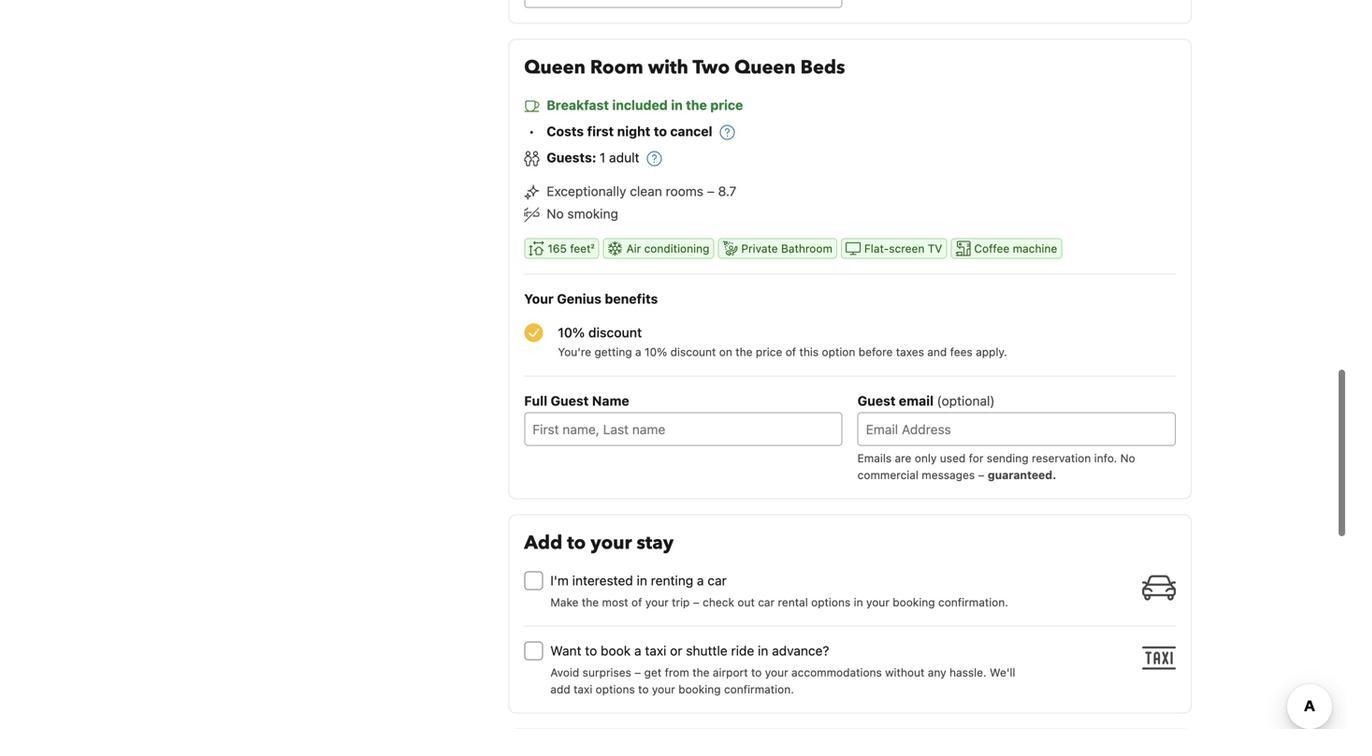 Task type: locate. For each thing, give the bounding box(es) containing it.
two
[[693, 55, 730, 80]]

no right info.
[[1121, 452, 1136, 465]]

most
[[602, 596, 629, 609]]

price left this
[[756, 346, 783, 359]]

a for 10%
[[636, 346, 642, 359]]

taxi
[[645, 643, 667, 659], [574, 683, 593, 696]]

0 vertical spatial taxi
[[645, 643, 667, 659]]

of right most
[[632, 596, 643, 609]]

the left most
[[582, 596, 599, 609]]

confirmation. inside avoid surprises – get from the airport to your accommodations without any hassle. we'll add taxi options to your booking confirmation.
[[724, 683, 795, 696]]

car right out
[[758, 596, 775, 609]]

a right getting
[[636, 346, 642, 359]]

10% up you're
[[558, 325, 585, 340]]

confirmation. up 'hassle.'
[[939, 596, 1009, 609]]

the up cancel
[[686, 97, 708, 113]]

smoking
[[568, 206, 619, 221]]

0 horizontal spatial booking
[[679, 683, 721, 696]]

1 horizontal spatial of
[[786, 346, 797, 359]]

a right book
[[635, 643, 642, 659]]

1 horizontal spatial car
[[758, 596, 775, 609]]

fees
[[951, 346, 973, 359]]

1 horizontal spatial confirmation.
[[939, 596, 1009, 609]]

on
[[720, 346, 733, 359]]

a up "check"
[[697, 573, 704, 588]]

1 vertical spatial taxi
[[574, 683, 593, 696]]

the right on
[[736, 346, 753, 359]]

0 vertical spatial options
[[812, 596, 851, 609]]

guest left email
[[858, 393, 896, 409]]

discount left on
[[671, 346, 716, 359]]

10%
[[558, 325, 585, 340], [645, 346, 668, 359]]

10% discount you're getting a 10% discount on the price of this option before taxes and fees apply.
[[558, 325, 1008, 359]]

1 horizontal spatial guest
[[858, 393, 896, 409]]

breakfast included in the price
[[547, 97, 744, 113]]

getting
[[595, 346, 632, 359]]

10% right getting
[[645, 346, 668, 359]]

guest right full
[[551, 393, 589, 409]]

taxi right add
[[574, 683, 593, 696]]

genius
[[557, 291, 602, 307]]

to down get
[[639, 683, 649, 696]]

2 guest from the left
[[858, 393, 896, 409]]

guaranteed.
[[988, 469, 1057, 482]]

0 horizontal spatial price
[[711, 97, 744, 113]]

1 horizontal spatial price
[[756, 346, 783, 359]]

– inside avoid surprises – get from the airport to your accommodations without any hassle. we'll add taxi options to your booking confirmation.
[[635, 666, 641, 679]]

0 horizontal spatial car
[[708, 573, 727, 588]]

1 vertical spatial of
[[632, 596, 643, 609]]

before
[[859, 346, 893, 359]]

price down "two"
[[711, 97, 744, 113]]

options down surprises
[[596, 683, 635, 696]]

0 vertical spatial of
[[786, 346, 797, 359]]

make
[[551, 596, 579, 609]]

1 vertical spatial 10%
[[645, 346, 668, 359]]

feet²
[[570, 242, 595, 255]]

1 horizontal spatial booking
[[893, 596, 936, 609]]

1 horizontal spatial no
[[1121, 452, 1136, 465]]

your genius benefits
[[525, 291, 658, 307]]

price
[[711, 97, 744, 113], [756, 346, 783, 359]]

your left trip
[[646, 596, 669, 609]]

included
[[613, 97, 668, 113]]

confirmation. down the airport
[[724, 683, 795, 696]]

guest
[[551, 393, 589, 409], [858, 393, 896, 409]]

options right "rental"
[[812, 596, 851, 609]]

hassle.
[[950, 666, 987, 679]]

taxi inside avoid surprises – get from the airport to your accommodations without any hassle. we'll add taxi options to your booking confirmation.
[[574, 683, 593, 696]]

car up "check"
[[708, 573, 727, 588]]

breakfast
[[547, 97, 609, 113]]

queen up breakfast
[[525, 55, 586, 80]]

booking up without
[[893, 596, 936, 609]]

the inside avoid surprises – get from the airport to your accommodations without any hassle. we'll add taxi options to your booking confirmation.
[[693, 666, 710, 679]]

(optional)
[[937, 393, 996, 409]]

– inside emails are only used for sending reservation info. no commercial messages –
[[979, 469, 985, 482]]

Email Address text field
[[858, 412, 1177, 446]]

1 horizontal spatial queen
[[735, 55, 796, 80]]

the down shuttle
[[693, 666, 710, 679]]

i'm interested in renting a car
[[551, 573, 727, 588]]

discount
[[589, 325, 642, 340], [671, 346, 716, 359]]

1 vertical spatial car
[[758, 596, 775, 609]]

1 vertical spatial options
[[596, 683, 635, 696]]

1 vertical spatial a
[[697, 573, 704, 588]]

options inside avoid surprises – get from the airport to your accommodations without any hassle. we'll add taxi options to your booking confirmation.
[[596, 683, 635, 696]]

a inside 10% discount you're getting a 10% discount on the price of this option before taxes and fees apply.
[[636, 346, 642, 359]]

your
[[591, 530, 632, 556], [646, 596, 669, 609], [867, 596, 890, 609], [765, 666, 789, 679], [652, 683, 676, 696]]

coffee machine
[[975, 242, 1058, 255]]

add
[[525, 530, 563, 556]]

discount up getting
[[589, 325, 642, 340]]

in up cancel
[[671, 97, 683, 113]]

i'm
[[551, 573, 569, 588]]

reservation
[[1032, 452, 1092, 465]]

a for car
[[697, 573, 704, 588]]

0 horizontal spatial guest
[[551, 393, 589, 409]]

book
[[601, 643, 631, 659]]

taxes
[[897, 346, 925, 359]]

a
[[636, 346, 642, 359], [697, 573, 704, 588], [635, 643, 642, 659]]

your up without
[[867, 596, 890, 609]]

benefits
[[605, 291, 658, 307]]

0 horizontal spatial taxi
[[574, 683, 593, 696]]

to
[[654, 123, 667, 139], [567, 530, 586, 556], [585, 643, 598, 659], [752, 666, 762, 679], [639, 683, 649, 696]]

of
[[786, 346, 797, 359], [632, 596, 643, 609]]

1 vertical spatial discount
[[671, 346, 716, 359]]

machine
[[1013, 242, 1058, 255]]

night
[[617, 123, 651, 139]]

– right trip
[[693, 596, 700, 609]]

options
[[812, 596, 851, 609], [596, 683, 635, 696]]

to right "add"
[[567, 530, 586, 556]]

– down for
[[979, 469, 985, 482]]

to down ride
[[752, 666, 762, 679]]

info.
[[1095, 452, 1118, 465]]

apply.
[[976, 346, 1008, 359]]

commercial
[[858, 469, 919, 482]]

emails
[[858, 452, 892, 465]]

cancel
[[671, 123, 713, 139]]

0 horizontal spatial no
[[547, 206, 564, 221]]

no up the 165
[[547, 206, 564, 221]]

out
[[738, 596, 755, 609]]

queen right "two"
[[735, 55, 796, 80]]

for
[[969, 452, 984, 465]]

queen
[[525, 55, 586, 80], [735, 55, 796, 80]]

sending
[[987, 452, 1029, 465]]

1 horizontal spatial discount
[[671, 346, 716, 359]]

1 vertical spatial no
[[1121, 452, 1136, 465]]

are
[[895, 452, 912, 465]]

of left this
[[786, 346, 797, 359]]

1 horizontal spatial 10%
[[645, 346, 668, 359]]

messages
[[922, 469, 976, 482]]

any
[[928, 666, 947, 679]]

air
[[627, 242, 641, 255]]

8.7
[[719, 183, 737, 199]]

ride
[[732, 643, 755, 659]]

only
[[915, 452, 937, 465]]

0 horizontal spatial 10%
[[558, 325, 585, 340]]

clean
[[630, 183, 663, 199]]

taxi left or
[[645, 643, 667, 659]]

beds
[[801, 55, 846, 80]]

1 vertical spatial confirmation.
[[724, 683, 795, 696]]

0 vertical spatial booking
[[893, 596, 936, 609]]

1 vertical spatial booking
[[679, 683, 721, 696]]

0 horizontal spatial confirmation.
[[724, 683, 795, 696]]

in
[[671, 97, 683, 113], [637, 573, 648, 588], [854, 596, 864, 609], [758, 643, 769, 659]]

0 horizontal spatial queen
[[525, 55, 586, 80]]

0 vertical spatial confirmation.
[[939, 596, 1009, 609]]

0 horizontal spatial options
[[596, 683, 635, 696]]

0 horizontal spatial discount
[[589, 325, 642, 340]]

0 vertical spatial a
[[636, 346, 642, 359]]

make the most of your trip – check out car rental options in your booking confirmation.
[[551, 596, 1009, 609]]

group
[[525, 564, 1184, 698]]

– left get
[[635, 666, 641, 679]]

0 vertical spatial car
[[708, 573, 727, 588]]

shuttle
[[686, 643, 728, 659]]

confirmation.
[[939, 596, 1009, 609], [724, 683, 795, 696]]

surprises
[[583, 666, 632, 679]]

1 vertical spatial price
[[756, 346, 783, 359]]

in right ride
[[758, 643, 769, 659]]

first
[[588, 123, 614, 139]]

0 vertical spatial discount
[[589, 325, 642, 340]]

car
[[708, 573, 727, 588], [758, 596, 775, 609]]

booking down from
[[679, 683, 721, 696]]

price inside 10% discount you're getting a 10% discount on the price of this option before taxes and fees apply.
[[756, 346, 783, 359]]



Task type: describe. For each thing, give the bounding box(es) containing it.
trip
[[672, 596, 690, 609]]

165 feet²
[[548, 242, 595, 255]]

1
[[600, 150, 606, 165]]

coffee
[[975, 242, 1010, 255]]

add to your stay
[[525, 530, 674, 556]]

to left book
[[585, 643, 598, 659]]

bathroom
[[782, 242, 833, 255]]

you're
[[558, 346, 592, 359]]

165
[[548, 242, 567, 255]]

screen
[[889, 242, 925, 255]]

without
[[886, 666, 925, 679]]

interested
[[573, 573, 634, 588]]

exceptionally clean rooms – 8.7
[[547, 183, 737, 199]]

rooms
[[666, 183, 704, 199]]

– left 8.7
[[707, 183, 715, 199]]

your down advance?
[[765, 666, 789, 679]]

your down get
[[652, 683, 676, 696]]

costs first night to cancel
[[547, 123, 713, 139]]

tv
[[928, 242, 943, 255]]

air conditioning
[[627, 242, 710, 255]]

1 horizontal spatial options
[[812, 596, 851, 609]]

0 vertical spatial no
[[547, 206, 564, 221]]

conditioning
[[645, 242, 710, 255]]

want
[[551, 643, 582, 659]]

renting
[[651, 573, 694, 588]]

we'll
[[990, 666, 1016, 679]]

add
[[551, 683, 571, 696]]

emails are only used for sending reservation info. no commercial messages –
[[858, 452, 1136, 482]]

avoid
[[551, 666, 580, 679]]

and
[[928, 346, 948, 359]]

your
[[525, 291, 554, 307]]

option
[[822, 346, 856, 359]]

1 queen from the left
[[525, 55, 586, 80]]

used
[[941, 452, 966, 465]]

to right night
[[654, 123, 667, 139]]

name
[[592, 393, 630, 409]]

1 horizontal spatial taxi
[[645, 643, 667, 659]]

0 vertical spatial price
[[711, 97, 744, 113]]

your up interested
[[591, 530, 632, 556]]

private
[[742, 242, 778, 255]]

of inside 10% discount you're getting a 10% discount on the price of this option before taxes and fees apply.
[[786, 346, 797, 359]]

•
[[529, 124, 535, 139]]

adult
[[610, 150, 640, 165]]

want to book a taxi or shuttle ride in advance?
[[551, 643, 830, 659]]

2 vertical spatial a
[[635, 643, 642, 659]]

advance?
[[772, 643, 830, 659]]

booking inside avoid surprises – get from the airport to your accommodations without any hassle. we'll add taxi options to your booking confirmation.
[[679, 683, 721, 696]]

group containing i'm interested in renting a car
[[525, 564, 1184, 698]]

flat-screen tv
[[865, 242, 943, 255]]

avoid surprises – get from the airport to your accommodations without any hassle. we'll add taxi options to your booking confirmation.
[[551, 666, 1016, 696]]

or
[[670, 643, 683, 659]]

room
[[591, 55, 644, 80]]

queen room with two queen beds
[[525, 55, 846, 80]]

0 horizontal spatial of
[[632, 596, 643, 609]]

guest email (optional)
[[858, 393, 996, 409]]

check
[[703, 596, 735, 609]]

costs
[[547, 123, 584, 139]]

airport
[[713, 666, 748, 679]]

full guest name
[[525, 393, 630, 409]]

guests: 1 adult
[[547, 150, 640, 165]]

full
[[525, 393, 548, 409]]

accommodations
[[792, 666, 883, 679]]

with
[[648, 55, 689, 80]]

private bathroom
[[742, 242, 833, 255]]

Full Guest Name text field
[[525, 412, 843, 446]]

guests:
[[547, 150, 597, 165]]

no inside emails are only used for sending reservation info. no commercial messages –
[[1121, 452, 1136, 465]]

stay
[[637, 530, 674, 556]]

2 queen from the left
[[735, 55, 796, 80]]

rental
[[778, 596, 809, 609]]

0 vertical spatial 10%
[[558, 325, 585, 340]]

this
[[800, 346, 819, 359]]

exceptionally
[[547, 183, 627, 199]]

in left renting
[[637, 573, 648, 588]]

the inside 10% discount you're getting a 10% discount on the price of this option before taxes and fees apply.
[[736, 346, 753, 359]]

from
[[665, 666, 690, 679]]

in right "rental"
[[854, 596, 864, 609]]

1 guest from the left
[[551, 393, 589, 409]]

flat-
[[865, 242, 890, 255]]

email
[[899, 393, 934, 409]]

Full Guest Name text field
[[525, 0, 843, 8]]



Task type: vqa. For each thing, say whether or not it's contained in the screenshot.
rooms at top
yes



